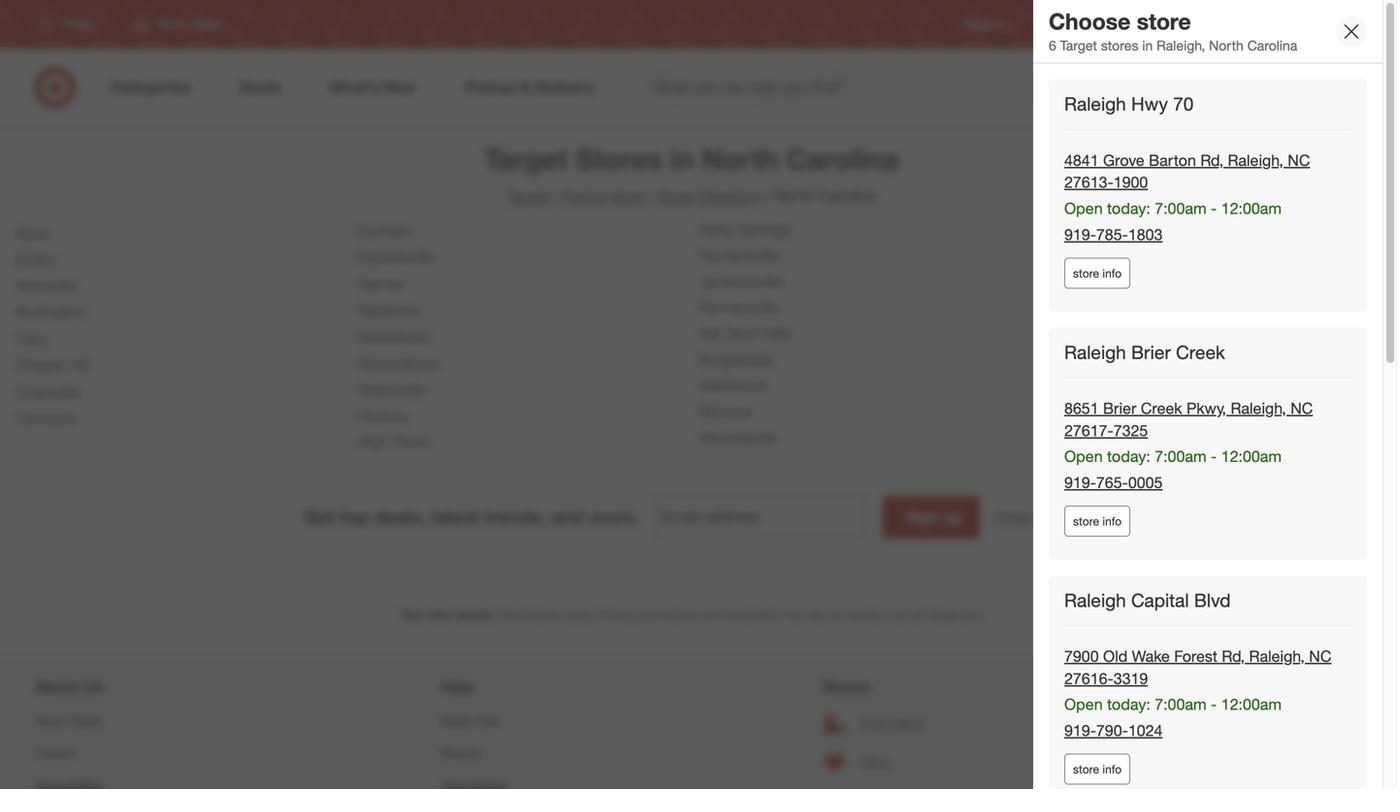 Task type: vqa. For each thing, say whether or not it's contained in the screenshot.
the topmost Good
no



Task type: describe. For each thing, give the bounding box(es) containing it.
returns
[[441, 746, 481, 760]]

1 horizontal spatial and
[[701, 608, 721, 622]]

- inside 7900 old wake forest rd, raleigh, nc 27616-3319 open today: 7:00am - 12:00am 919-790-1024
[[1211, 695, 1217, 714]]

weekly ad
[[1040, 17, 1095, 31]]

winston salem button
[[1041, 430, 1145, 452]]

apply.
[[564, 608, 594, 622]]

greensboro button
[[357, 353, 440, 375]]

raleigh, inside 8651 brier creek pkwy, raleigh, nc 27617-7325 open today: 7:00am - 12:00am 919-765-0005
[[1231, 399, 1287, 418]]

monroe
[[699, 402, 753, 421]]

sign
[[907, 508, 940, 527]]

kill devil hills link
[[699, 324, 792, 343]]

store info link for raleigh hwy 70
[[1065, 257, 1131, 289]]

fayetteville
[[357, 247, 435, 266]]

garner
[[357, 275, 405, 294]]

919- for raleigh brier creek
[[1065, 473, 1097, 492]]

blvd
[[1195, 589, 1231, 611]]

raleigh inside morrisville new bern raleigh rocky mount wake forest wesley chapel wilmington wilson winston salem
[[1041, 273, 1093, 292]]

north inside choose store 6 target stores in raleigh, north carolina
[[1209, 37, 1244, 54]]

hills
[[762, 324, 792, 343]]

target for target / find a store / store directory / north carolina
[[507, 186, 549, 205]]

offer
[[427, 608, 453, 622]]

2 horizontal spatial and
[[891, 608, 911, 622]]

sign up button
[[882, 496, 980, 539]]

27617-
[[1065, 421, 1114, 440]]

target.com
[[927, 608, 984, 622]]

store info for raleigh brier creek
[[1073, 514, 1122, 528]]

raleigh, inside 7900 old wake forest rd, raleigh, nc 27616-3319 open today: 7:00am - 12:00am 919-790-1024
[[1250, 647, 1305, 666]]

promotions
[[639, 608, 698, 622]]

about for about target
[[35, 714, 67, 728]]

919- for raleigh hwy 70
[[1065, 225, 1097, 244]]

capital
[[1132, 589, 1189, 611]]

kill
[[699, 324, 720, 343]]

pricing,
[[597, 608, 636, 622]]

clinic link
[[823, 744, 943, 782]]

target down us
[[70, 714, 102, 728]]

rd, inside 7900 old wake forest rd, raleigh, nc 27616-3319 open today: 7:00am - 12:00am 919-790-1024
[[1222, 647, 1245, 666]]

high
[[357, 433, 390, 452]]

redcard
[[1126, 17, 1173, 31]]

apex arden asheville burlington cary chapel hill charlotte concord
[[16, 224, 91, 428]]

raleigh for raleigh hwy 70
[[1065, 93, 1127, 115]]

about target link
[[35, 705, 182, 737]]

7325
[[1114, 421, 1148, 440]]

store info for raleigh hwy 70
[[1073, 266, 1122, 280]]

raleigh hwy 70
[[1065, 93, 1194, 115]]

raleigh brier creek
[[1065, 341, 1226, 363]]

latest
[[431, 506, 480, 528]]

3 / from the left
[[766, 186, 771, 205]]

27613-
[[1065, 173, 1114, 192]]

7:00am inside 7900 old wake forest rd, raleigh, nc 27616-3319 open today: 7:00am - 12:00am 919-790-1024
[[1155, 695, 1207, 714]]

privacy
[[995, 509, 1039, 526]]

services
[[1202, 678, 1266, 697]]

search button
[[1112, 66, 1158, 113]]

wilmington
[[1041, 378, 1119, 397]]

raleigh capital blvd
[[1065, 589, 1231, 611]]

raleigh for raleigh capital blvd
[[1065, 589, 1127, 611]]

nc for raleigh hwy 70
[[1288, 151, 1311, 170]]

wilson
[[1041, 404, 1087, 423]]

0005
[[1129, 473, 1163, 492]]

choose store dialog
[[1034, 0, 1398, 789]]

1 vertical spatial find
[[562, 186, 592, 205]]

hickory link
[[357, 407, 410, 425]]

1 vertical spatial north
[[702, 142, 779, 176]]

get top deals, latest trends, and more.
[[304, 506, 639, 528]]

at
[[914, 608, 924, 622]]

up
[[944, 508, 963, 527]]

about us
[[35, 678, 104, 697]]

mooresville link
[[699, 428, 778, 447]]

wake inside 7900 old wake forest rd, raleigh, nc 27616-3319 open today: 7:00am - 12:00am 919-790-1024
[[1132, 647, 1170, 666]]

redcard link
[[1126, 16, 1173, 33]]

bern
[[1077, 246, 1110, 265]]

12:00am for raleigh hwy 70
[[1222, 199, 1282, 218]]

charlotte button
[[16, 381, 80, 404]]

chapel inside morrisville new bern raleigh rocky mount wake forest wesley chapel wilmington wilson winston salem
[[1095, 352, 1144, 371]]

stores for find
[[1326, 17, 1359, 31]]

store info link for raleigh brier creek
[[1065, 505, 1131, 537]]

raleigh, inside 4841 grove barton rd, raleigh, nc 27613-1900 open today: 7:00am - 12:00am 919-785-1803
[[1228, 151, 1284, 170]]

1 link
[[1309, 66, 1351, 109]]

sign up
[[907, 508, 963, 527]]

mount
[[1089, 299, 1133, 318]]

765-
[[1097, 473, 1129, 492]]

today: for brier
[[1107, 447, 1151, 466]]

forest inside morrisville new bern raleigh rocky mount wake forest wesley chapel wilmington wilson winston salem
[[1083, 326, 1127, 344]]

may
[[781, 608, 803, 622]]

matthews link
[[699, 376, 767, 395]]

raleigh button
[[1041, 272, 1093, 294]]

785-
[[1097, 225, 1129, 244]]

open for raleigh hwy 70
[[1065, 199, 1103, 218]]

stores for target
[[576, 142, 662, 176]]

- for raleigh brier creek
[[1211, 447, 1217, 466]]

1
[[1338, 68, 1343, 81]]

wilmington link
[[1041, 378, 1119, 397]]

find a store link
[[823, 705, 943, 744]]

What can we help you find? suggestions appear below search field
[[642, 66, 1125, 109]]

morrisville link
[[1041, 220, 1112, 239]]

hickory
[[357, 407, 410, 425]]

0 horizontal spatial and
[[551, 506, 584, 528]]

weekly ad link
[[1040, 16, 1095, 33]]

barton
[[1149, 151, 1197, 170]]

huntersville
[[699, 246, 780, 265]]

chapel hill link
[[16, 355, 91, 374]]

6
[[1049, 37, 1057, 54]]

chapel inside apex arden asheville burlington cary chapel hill charlotte concord
[[16, 355, 65, 374]]

help inside "link"
[[476, 714, 500, 728]]

target stores in north carolina
[[484, 142, 899, 176]]

store down target stores in north carolina
[[609, 186, 644, 205]]

0 horizontal spatial a
[[597, 186, 605, 205]]

clinic
[[862, 756, 891, 770]]

choose
[[1049, 8, 1131, 35]]

choose store 6 target stores in raleigh, north carolina
[[1049, 8, 1298, 54]]

8651
[[1065, 399, 1099, 418]]

asheville link
[[16, 276, 77, 295]]

raleigh hwy 70 link
[[1065, 93, 1198, 116]]

- for raleigh hwy 70
[[1211, 199, 1217, 218]]

careers
[[35, 746, 76, 760]]

target help
[[441, 714, 500, 728]]

hwy
[[1132, 93, 1168, 115]]

directory
[[698, 186, 762, 205]]

store for raleigh hwy 70
[[1073, 266, 1100, 280]]

find stores link
[[1300, 16, 1359, 33]]

info for hwy
[[1103, 266, 1122, 280]]

durham
[[357, 221, 413, 240]]

12:00am for raleigh brier creek
[[1222, 447, 1282, 466]]

monroe link
[[699, 402, 753, 421]]

raleigh, inside choose store 6 target stores in raleigh, north carolina
[[1157, 37, 1206, 54]]



Task type: locate. For each thing, give the bounding box(es) containing it.
store down target stores in north carolina
[[657, 186, 694, 205]]

store info
[[1073, 266, 1122, 280], [1073, 514, 1122, 528], [1073, 762, 1122, 776]]

target help link
[[441, 705, 564, 737]]

find a store
[[862, 717, 924, 731]]

0 horizontal spatial forest
[[1083, 326, 1127, 344]]

knightdale link
[[699, 350, 774, 369]]

store up clinic link
[[897, 717, 924, 731]]

store info for raleigh capital blvd
[[1073, 762, 1122, 776]]

holly springs huntersville jacksonville kernersville kill devil hills knightdale matthews monroe mooresville
[[699, 220, 792, 447]]

creek for 8651
[[1141, 399, 1183, 418]]

target for target stores in north carolina
[[484, 142, 568, 176]]

1 vertical spatial 919-
[[1065, 473, 1097, 492]]

raleigh, right barton
[[1228, 151, 1284, 170]]

1 horizontal spatial stores
[[823, 678, 871, 697]]

7:00am for 70
[[1155, 199, 1207, 218]]

1 vertical spatial today:
[[1107, 447, 1151, 466]]

2 store info link from the top
[[1065, 505, 1131, 537]]

0 vertical spatial in
[[1143, 37, 1153, 54]]

springs
[[738, 220, 792, 239]]

wake inside morrisville new bern raleigh rocky mount wake forest wesley chapel wilmington wilson winston salem
[[1041, 326, 1079, 344]]

details.
[[456, 608, 496, 622]]

chapel down cary button
[[16, 355, 65, 374]]

2 horizontal spatial /
[[766, 186, 771, 205]]

forest up services at the bottom right of page
[[1175, 647, 1218, 666]]

nc inside 8651 brier creek pkwy, raleigh, nc 27617-7325 open today: 7:00am - 12:00am 919-765-0005
[[1291, 399, 1313, 418]]

target down the "ad"
[[1060, 37, 1098, 54]]

creek for raleigh
[[1176, 341, 1226, 363]]

privacy policy
[[995, 509, 1079, 526]]

wake down rocky
[[1041, 326, 1079, 344]]

1 about from the top
[[35, 678, 80, 697]]

grove
[[1104, 151, 1145, 170]]

1 vertical spatial carolina
[[786, 142, 899, 176]]

2 info from the top
[[1103, 514, 1122, 528]]

3 info from the top
[[1103, 762, 1122, 776]]

find
[[1300, 17, 1322, 31], [562, 186, 592, 205], [862, 717, 884, 731]]

1 horizontal spatial wake
[[1132, 647, 1170, 666]]

1 vertical spatial stores
[[576, 142, 662, 176]]

1 vertical spatial store
[[897, 717, 924, 731]]

burlington link
[[16, 302, 87, 321]]

2 vertical spatial carolina
[[819, 186, 876, 205]]

0 vertical spatial brier
[[1132, 341, 1171, 363]]

store info link for raleigh capital blvd
[[1065, 753, 1131, 785]]

2 - from the top
[[1211, 447, 1217, 466]]

2 vertical spatial stores
[[823, 678, 871, 697]]

2 7:00am from the top
[[1155, 447, 1207, 466]]

kernersville
[[699, 298, 779, 317]]

0 vertical spatial -
[[1211, 199, 1217, 218]]

help up returns link
[[476, 714, 500, 728]]

2 today: from the top
[[1107, 447, 1151, 466]]

3 12:00am from the top
[[1222, 695, 1282, 714]]

store up stores
[[1137, 8, 1192, 35]]

1 vertical spatial a
[[887, 717, 894, 731]]

2 vertical spatial info
[[1103, 762, 1122, 776]]

point
[[394, 433, 429, 452]]

nc for raleigh brier creek
[[1291, 399, 1313, 418]]

919-790-1024 link
[[1065, 721, 1163, 740]]

0 vertical spatial nc
[[1288, 151, 1311, 170]]

raleigh for raleigh brier creek
[[1065, 341, 1127, 363]]

7:00am down 8651 brier creek pkwy, raleigh, nc 27617-7325 link
[[1155, 447, 1207, 466]]

0 vertical spatial a
[[597, 186, 605, 205]]

about up about target at the bottom left of page
[[35, 678, 80, 697]]

a
[[597, 186, 605, 205], [887, 717, 894, 731]]

2 horizontal spatial find
[[1300, 17, 1322, 31]]

charlotte
[[16, 383, 80, 402]]

wake
[[1041, 326, 1079, 344], [1132, 647, 1170, 666]]

forest down the mount
[[1083, 326, 1127, 344]]

target left find a store link at the left of page
[[507, 186, 549, 205]]

2 vertical spatial nc
[[1309, 647, 1332, 666]]

today: inside 7900 old wake forest rd, raleigh, nc 27616-3319 open today: 7:00am - 12:00am 919-790-1024
[[1107, 695, 1151, 714]]

- down 7900 old wake forest rd, raleigh, nc 27616-3319 link
[[1211, 695, 1217, 714]]

0 vertical spatial 7:00am
[[1155, 199, 1207, 218]]

matthews
[[699, 376, 767, 395]]

/ right target link
[[553, 186, 559, 205]]

- down 4841 grove barton rd, raleigh, nc 27613-1900 link
[[1211, 199, 1217, 218]]

0 vertical spatial rd,
[[1201, 151, 1224, 170]]

0 vertical spatial north
[[1209, 37, 1244, 54]]

see
[[403, 608, 424, 622]]

1 vertical spatial help
[[476, 714, 500, 728]]

raleigh, right pkwy,
[[1231, 399, 1287, 418]]

jacksonville
[[699, 272, 783, 291]]

0 vertical spatial 12:00am
[[1222, 199, 1282, 218]]

today: inside 4841 grove barton rd, raleigh, nc 27613-1900 open today: 7:00am - 12:00am 919-785-1803
[[1107, 199, 1151, 218]]

info for capital
[[1103, 762, 1122, 776]]

7900
[[1065, 647, 1099, 666]]

rd, right barton
[[1201, 151, 1224, 170]]

store info down 765-
[[1073, 514, 1122, 528]]

today: down 3319
[[1107, 695, 1151, 714]]

0 horizontal spatial chapel
[[16, 355, 65, 374]]

2 vertical spatial find
[[862, 717, 884, 731]]

morrisville new bern raleigh rocky mount wake forest wesley chapel wilmington wilson winston salem
[[1041, 220, 1145, 450]]

find for find a store
[[862, 717, 884, 731]]

gastonia
[[357, 301, 419, 320]]

info down bern
[[1103, 266, 1122, 280]]

store down bern
[[1073, 266, 1100, 280]]

info down 790-
[[1103, 762, 1122, 776]]

new
[[1041, 246, 1072, 265]]

winston
[[1041, 431, 1097, 450]]

0 horizontal spatial find
[[562, 186, 592, 205]]

open down 27616-
[[1065, 695, 1103, 714]]

2 vertical spatial today:
[[1107, 695, 1151, 714]]

store for raleigh brier creek
[[1073, 514, 1100, 528]]

careers link
[[35, 737, 182, 769]]

1 store info link from the top
[[1065, 257, 1131, 289]]

1 info from the top
[[1103, 266, 1122, 280]]

790-
[[1097, 721, 1129, 740]]

1 horizontal spatial /
[[648, 186, 653, 205]]

12:00am inside 4841 grove barton rd, raleigh, nc 27613-1900 open today: 7:00am - 12:00am 919-785-1803
[[1222, 199, 1282, 218]]

1 / from the left
[[553, 186, 559, 205]]

search
[[1112, 80, 1158, 99]]

0 vertical spatial info
[[1103, 266, 1122, 280]]

in down redcard 'link'
[[1143, 37, 1153, 54]]

1 horizontal spatial help
[[476, 714, 500, 728]]

apex
[[16, 224, 51, 243]]

open up "morrisville" link
[[1065, 199, 1103, 218]]

creek inside 8651 brier creek pkwy, raleigh, nc 27617-7325 open today: 7:00am - 12:00am 919-765-0005
[[1141, 399, 1183, 418]]

0 vertical spatial find
[[1300, 17, 1322, 31]]

1024
[[1129, 721, 1163, 740]]

1 vertical spatial brier
[[1104, 399, 1137, 418]]

None text field
[[654, 496, 867, 539]]

2 horizontal spatial stores
[[1326, 17, 1359, 31]]

27616-
[[1065, 669, 1114, 688]]

3 open from the top
[[1065, 695, 1103, 714]]

1 vertical spatial creek
[[1141, 399, 1183, 418]]

1 12:00am from the top
[[1222, 199, 1282, 218]]

store inside choose store 6 target stores in raleigh, north carolina
[[1137, 8, 1192, 35]]

store down 765-
[[1073, 514, 1100, 528]]

help up target help
[[441, 678, 474, 697]]

2 vertical spatial north
[[775, 186, 814, 205]]

2 vertical spatial store info link
[[1065, 753, 1131, 785]]

vary
[[806, 608, 828, 622]]

12:00am inside 7900 old wake forest rd, raleigh, nc 27616-3319 open today: 7:00am - 12:00am 919-790-1024
[[1222, 695, 1282, 714]]

2 store info from the top
[[1073, 514, 1122, 528]]

jacksonville link
[[699, 272, 783, 291]]

asheville
[[16, 276, 77, 295]]

apex link
[[16, 224, 51, 243]]

nc inside 4841 grove barton rd, raleigh, nc 27613-1900 open today: 7:00am - 12:00am 919-785-1803
[[1288, 151, 1311, 170]]

and
[[551, 506, 584, 528], [701, 608, 721, 622], [891, 608, 911, 622]]

1 store info from the top
[[1073, 266, 1122, 280]]

open for raleigh brier creek
[[1065, 447, 1103, 466]]

weekly
[[1040, 17, 1078, 31]]

12:00am down 7900 old wake forest rd, raleigh, nc 27616-3319 link
[[1222, 695, 1282, 714]]

and left the "more."
[[551, 506, 584, 528]]

/ up springs at right top
[[766, 186, 771, 205]]

about up careers
[[35, 714, 67, 728]]

info for brier
[[1103, 514, 1122, 528]]

2 vertical spatial 919-
[[1065, 721, 1097, 740]]

3 today: from the top
[[1107, 695, 1151, 714]]

919-765-0005 link
[[1065, 473, 1163, 492]]

top
[[340, 506, 369, 528]]

store info down bern
[[1073, 266, 1122, 280]]

919- inside 4841 grove barton rd, raleigh, nc 27613-1900 open today: 7:00am - 12:00am 919-785-1803
[[1065, 225, 1097, 244]]

stores up find a store link at the left of page
[[576, 142, 662, 176]]

open inside 8651 brier creek pkwy, raleigh, nc 27617-7325 open today: 7:00am - 12:00am 919-765-0005
[[1065, 447, 1103, 466]]

0 vertical spatial creek
[[1176, 341, 1226, 363]]

919- up policy in the right of the page
[[1065, 473, 1097, 492]]

stores up find a store link
[[823, 678, 871, 697]]

find up the "1" link
[[1300, 17, 1322, 31]]

raleigh
[[1065, 93, 1127, 115], [1041, 273, 1093, 292], [1065, 341, 1127, 363], [1065, 589, 1127, 611]]

0 vertical spatial store info link
[[1065, 257, 1131, 289]]

3 store info from the top
[[1073, 762, 1122, 776]]

a right target link
[[597, 186, 605, 205]]

knightdale
[[699, 350, 774, 369]]

new bern link
[[1041, 246, 1110, 265]]

north
[[1209, 37, 1244, 54], [702, 142, 779, 176], [775, 186, 814, 205]]

chapel
[[1095, 352, 1144, 371], [16, 355, 65, 374]]

1 horizontal spatial in
[[1143, 37, 1153, 54]]

1803
[[1129, 225, 1163, 244]]

919- up new bern link
[[1065, 225, 1097, 244]]

1 919- from the top
[[1065, 225, 1097, 244]]

7:00am for creek
[[1155, 447, 1207, 466]]

1 horizontal spatial find
[[862, 717, 884, 731]]

* see offer details. restrictions apply. pricing, promotions and availability may vary by location and at target.com
[[399, 605, 984, 622]]

1 vertical spatial 7:00am
[[1155, 447, 1207, 466]]

1 vertical spatial in
[[670, 142, 694, 176]]

raleigh left hwy
[[1065, 93, 1127, 115]]

1 open from the top
[[1065, 199, 1103, 218]]

2 vertical spatial 12:00am
[[1222, 695, 1282, 714]]

more.
[[589, 506, 639, 528]]

today: inside 8651 brier creek pkwy, raleigh, nc 27617-7325 open today: 7:00am - 12:00am 919-765-0005
[[1107, 447, 1151, 466]]

0 horizontal spatial /
[[553, 186, 559, 205]]

target for target help
[[441, 714, 473, 728]]

0 vertical spatial help
[[441, 678, 474, 697]]

1 vertical spatial 12:00am
[[1222, 447, 1282, 466]]

- inside 8651 brier creek pkwy, raleigh, nc 27617-7325 open today: 7:00am - 12:00am 919-765-0005
[[1211, 447, 1217, 466]]

7:00am inside 4841 grove barton rd, raleigh, nc 27613-1900 open today: 7:00am - 12:00am 919-785-1803
[[1155, 199, 1207, 218]]

raleigh up 7900
[[1065, 589, 1127, 611]]

store for raleigh capital blvd
[[1073, 762, 1100, 776]]

wake up 3319
[[1132, 647, 1170, 666]]

pkwy,
[[1187, 399, 1227, 418]]

location
[[847, 608, 888, 622]]

today: for hwy
[[1107, 199, 1151, 218]]

- inside 4841 grove barton rd, raleigh, nc 27613-1900 open today: 7:00am - 12:00am 919-785-1803
[[1211, 199, 1217, 218]]

brier up 7325
[[1104, 399, 1137, 418]]

rd, inside 4841 grove barton rd, raleigh, nc 27613-1900 open today: 7:00am - 12:00am 919-785-1803
[[1201, 151, 1224, 170]]

0 horizontal spatial in
[[670, 142, 694, 176]]

find stores
[[1300, 17, 1359, 31]]

919- down 27616-
[[1065, 721, 1097, 740]]

raleigh up wilmington
[[1065, 341, 1127, 363]]

12:00am inside 8651 brier creek pkwy, raleigh, nc 27617-7325 open today: 7:00am - 12:00am 919-765-0005
[[1222, 447, 1282, 466]]

2 vertical spatial open
[[1065, 695, 1103, 714]]

a up clinic link
[[887, 717, 894, 731]]

find right target link
[[562, 186, 592, 205]]

/ right find a store link at the left of page
[[648, 186, 653, 205]]

and left at
[[891, 608, 911, 622]]

919- inside 7900 old wake forest rd, raleigh, nc 27616-3319 open today: 7:00am - 12:00am 919-790-1024
[[1065, 721, 1097, 740]]

find up clinic
[[862, 717, 884, 731]]

2 vertical spatial store info
[[1073, 762, 1122, 776]]

today: down the 1900
[[1107, 199, 1151, 218]]

1 vertical spatial about
[[35, 714, 67, 728]]

store info link down 790-
[[1065, 753, 1131, 785]]

1 vertical spatial nc
[[1291, 399, 1313, 418]]

1 vertical spatial rd,
[[1222, 647, 1245, 666]]

mooresville
[[699, 428, 778, 447]]

1 horizontal spatial forest
[[1175, 647, 1218, 666]]

0 vertical spatial about
[[35, 678, 80, 697]]

target link
[[507, 186, 549, 205]]

3 store info link from the top
[[1065, 753, 1131, 785]]

0 vertical spatial stores
[[1326, 17, 1359, 31]]

0 horizontal spatial stores
[[576, 142, 662, 176]]

2 vertical spatial 7:00am
[[1155, 695, 1207, 714]]

garner button
[[357, 273, 405, 296]]

2 / from the left
[[648, 186, 653, 205]]

0 vertical spatial today:
[[1107, 199, 1151, 218]]

1 today: from the top
[[1107, 199, 1151, 218]]

about target
[[35, 714, 102, 728]]

0 vertical spatial open
[[1065, 199, 1103, 218]]

1900
[[1114, 173, 1148, 192]]

open inside 4841 grove barton rd, raleigh, nc 27613-1900 open today: 7:00am - 12:00am 919-785-1803
[[1065, 199, 1103, 218]]

creek up 7325
[[1141, 399, 1183, 418]]

restrictions
[[499, 608, 561, 622]]

919- inside 8651 brier creek pkwy, raleigh, nc 27617-7325 open today: 7:00am - 12:00am 919-765-0005
[[1065, 473, 1097, 492]]

store info down 790-
[[1073, 762, 1122, 776]]

chapel down wake forest link
[[1095, 352, 1144, 371]]

wesley
[[1041, 352, 1090, 371]]

rd, up services at the bottom right of page
[[1222, 647, 1245, 666]]

brier inside 8651 brier creek pkwy, raleigh, nc 27617-7325 open today: 7:00am - 12:00am 919-765-0005
[[1104, 399, 1137, 418]]

durham button
[[357, 220, 413, 242]]

7:00am down 4841 grove barton rd, raleigh, nc 27613-1900 link
[[1155, 199, 1207, 218]]

store
[[657, 186, 694, 205], [897, 717, 924, 731]]

2 about from the top
[[35, 714, 67, 728]]

cary
[[16, 329, 48, 348]]

2 vertical spatial -
[[1211, 695, 1217, 714]]

2 open from the top
[[1065, 447, 1103, 466]]

and left availability
[[701, 608, 721, 622]]

rocky mount link
[[1041, 299, 1133, 318]]

0 vertical spatial forest
[[1083, 326, 1127, 344]]

1 horizontal spatial a
[[887, 717, 894, 731]]

1 vertical spatial wake
[[1132, 647, 1170, 666]]

returns link
[[441, 737, 564, 769]]

info down 765-
[[1103, 514, 1122, 528]]

-
[[1211, 199, 1217, 218], [1211, 447, 1217, 466], [1211, 695, 1217, 714]]

old
[[1104, 647, 1128, 666]]

7:00am inside 8651 brier creek pkwy, raleigh, nc 27617-7325 open today: 7:00am - 12:00am 919-765-0005
[[1155, 447, 1207, 466]]

wake forest link
[[1041, 326, 1127, 344]]

919-
[[1065, 225, 1097, 244], [1065, 473, 1097, 492], [1065, 721, 1097, 740]]

4841
[[1065, 151, 1099, 170]]

1 vertical spatial store info
[[1073, 514, 1122, 528]]

2 12:00am from the top
[[1222, 447, 1282, 466]]

1 horizontal spatial store
[[897, 717, 924, 731]]

4841 grove barton rd, raleigh, nc 27613-1900 link
[[1065, 151, 1311, 192]]

7:00am down 7900 old wake forest rd, raleigh, nc 27616-3319 link
[[1155, 695, 1207, 714]]

12:00am
[[1222, 199, 1282, 218], [1222, 447, 1282, 466], [1222, 695, 1282, 714]]

- down 8651 brier creek pkwy, raleigh, nc 27617-7325 link
[[1211, 447, 1217, 466]]

arden
[[16, 250, 57, 269]]

target inside choose store 6 target stores in raleigh, north carolina
[[1060, 37, 1098, 54]]

raleigh, down redcard 'link'
[[1157, 37, 1206, 54]]

high point link
[[357, 433, 429, 452]]

us
[[84, 678, 104, 697]]

target inside "link"
[[441, 714, 473, 728]]

0 vertical spatial store
[[657, 186, 694, 205]]

12:00am down 4841 grove barton rd, raleigh, nc 27613-1900 link
[[1222, 199, 1282, 218]]

open inside 7900 old wake forest rd, raleigh, nc 27616-3319 open today: 7:00am - 12:00am 919-790-1024
[[1065, 695, 1103, 714]]

store
[[1137, 8, 1192, 35], [609, 186, 644, 205], [1073, 266, 1100, 280], [1073, 514, 1100, 528], [1073, 762, 1100, 776]]

durham fayetteville garner gastonia goldsboro greensboro greenville hickory high point
[[357, 221, 440, 452]]

1 vertical spatial info
[[1103, 514, 1122, 528]]

raleigh up rocky
[[1041, 273, 1093, 292]]

brier down the mount
[[1132, 341, 1171, 363]]

nc
[[1288, 151, 1311, 170], [1291, 399, 1313, 418], [1309, 647, 1332, 666]]

0 vertical spatial 919-
[[1065, 225, 1097, 244]]

in inside choose store 6 target stores in raleigh, north carolina
[[1143, 37, 1153, 54]]

0 horizontal spatial store
[[657, 186, 694, 205]]

store info link down 765-
[[1065, 505, 1131, 537]]

1 vertical spatial forest
[[1175, 647, 1218, 666]]

creek up pkwy,
[[1176, 341, 1226, 363]]

store down 790-
[[1073, 762, 1100, 776]]

0 horizontal spatial help
[[441, 678, 474, 697]]

concord link
[[16, 409, 76, 428]]

brier for 8651
[[1104, 399, 1137, 418]]

1 vertical spatial -
[[1211, 447, 1217, 466]]

today: down 7325
[[1107, 447, 1151, 466]]

0 vertical spatial wake
[[1041, 326, 1079, 344]]

1 vertical spatial store info link
[[1065, 505, 1131, 537]]

1 7:00am from the top
[[1155, 199, 1207, 218]]

raleigh brier creek link
[[1065, 341, 1229, 364]]

3 - from the top
[[1211, 695, 1217, 714]]

raleigh inside 'link'
[[1065, 93, 1127, 115]]

3 919- from the top
[[1065, 721, 1097, 740]]

0 vertical spatial store info
[[1073, 266, 1122, 280]]

3 7:00am from the top
[[1155, 695, 1207, 714]]

stores up 1
[[1326, 17, 1359, 31]]

wilson link
[[1041, 404, 1087, 423]]

rocky
[[1041, 299, 1085, 318]]

brier for raleigh
[[1132, 341, 1171, 363]]

in up target / find a store / store directory / north carolina
[[670, 142, 694, 176]]

forest inside 7900 old wake forest rd, raleigh, nc 27616-3319 open today: 7:00am - 12:00am 919-790-1024
[[1175, 647, 1218, 666]]

raleigh, up services at the bottom right of page
[[1250, 647, 1305, 666]]

1 - from the top
[[1211, 199, 1217, 218]]

about for about us
[[35, 678, 80, 697]]

open down 27617-
[[1065, 447, 1103, 466]]

holly
[[699, 220, 734, 239]]

0 horizontal spatial wake
[[1041, 326, 1079, 344]]

store info link up rocky mount link at the right
[[1065, 257, 1131, 289]]

in
[[1143, 37, 1153, 54], [670, 142, 694, 176]]

nc inside 7900 old wake forest rd, raleigh, nc 27616-3319 open today: 7:00am - 12:00am 919-790-1024
[[1309, 647, 1332, 666]]

0 vertical spatial carolina
[[1248, 37, 1298, 54]]

1 horizontal spatial chapel
[[1095, 352, 1144, 371]]

2 919- from the top
[[1065, 473, 1097, 492]]

carolina inside choose store 6 target stores in raleigh, north carolina
[[1248, 37, 1298, 54]]

1 vertical spatial open
[[1065, 447, 1103, 466]]

target up target link
[[484, 142, 568, 176]]

12:00am down pkwy,
[[1222, 447, 1282, 466]]

find for find stores
[[1300, 17, 1322, 31]]

target up returns
[[441, 714, 473, 728]]

privacy policy link
[[995, 508, 1079, 527]]



